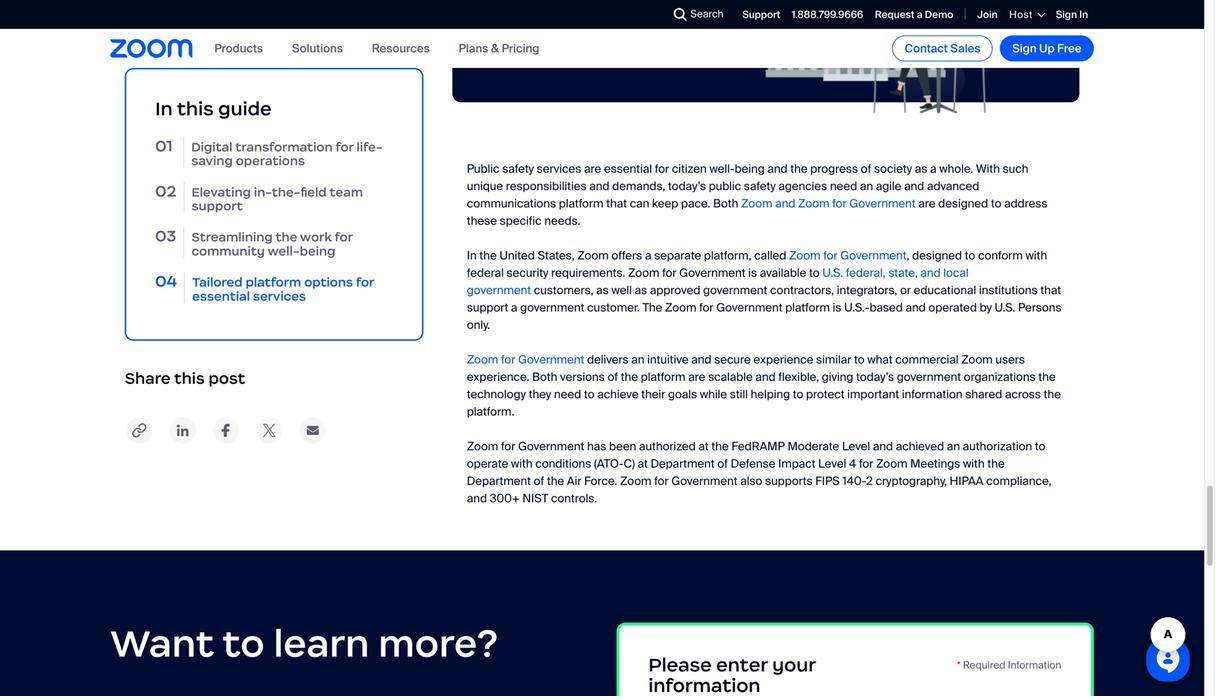 Task type: describe. For each thing, give the bounding box(es) containing it.
experience.
[[467, 370, 530, 385]]

and right agile
[[904, 179, 925, 194]]

fips
[[816, 474, 840, 489]]

contact sales link
[[893, 35, 993, 61]]

a right offers at the right
[[645, 248, 652, 263]]

your
[[772, 654, 816, 677]]

air
[[567, 474, 582, 489]]

are inside public safety services are essential for citizen well-being and the progress of society as a whole. with such unique responsibilities and demands, today's public safety agencies need an agile and advanced communications platform that can keep pace. both
[[584, 161, 601, 176]]

sign up free link
[[1000, 35, 1094, 61]]

services inside the tailored platform options for essential services
[[253, 288, 306, 304]]

and left the "secure"
[[691, 352, 712, 367]]

keep
[[652, 196, 678, 211]]

their
[[641, 387, 666, 402]]

the inside streamlining the work for community well-being
[[276, 229, 297, 245]]

and left the demands,
[[589, 179, 610, 194]]

elevating
[[192, 184, 251, 200]]

are inside delivers an intuitive and secure experience similar to what commercial zoom users experience. both versions of the platform are scalable and flexible, giving today's government organizations the technology they need to achieve their goals while still helping to protect important information shared across the platform.
[[688, 370, 706, 385]]

want to learn more?
[[110, 620, 498, 668]]

platform inside public safety services are essential for citizen well-being and the progress of society as a whole. with such unique responsibilities and demands, today's public safety agencies need an agile and advanced communications platform that can keep pace. both
[[559, 196, 604, 211]]

the
[[643, 300, 662, 315]]

zoom up operate
[[467, 439, 498, 454]]

integrators,
[[837, 283, 898, 298]]

for up contractors,
[[823, 248, 838, 263]]

plans
[[459, 41, 488, 56]]

1 vertical spatial department
[[467, 474, 531, 489]]

digital transformation for life- saving operations
[[191, 139, 383, 169]]

they
[[529, 387, 551, 402]]

facebook image
[[212, 416, 241, 445]]

government up conditions
[[518, 439, 584, 454]]

needs.
[[544, 213, 581, 229]]

information inside please enter your information
[[649, 674, 761, 697]]

for inside the tailored platform options for essential services
[[356, 275, 374, 290]]

services inside public safety services are essential for citizen well-being and the progress of society as a whole. with such unique responsibilities and demands, today's public safety agencies need an agile and advanced communications platform that can keep pace. both
[[537, 161, 581, 176]]

in the united states, zoom offers a separate platform, called zoom for government
[[467, 248, 907, 263]]

the left fedramp
[[712, 439, 729, 454]]

solutions
[[292, 41, 343, 56]]

*
[[957, 659, 961, 672]]

conform
[[978, 248, 1023, 263]]

address
[[1004, 196, 1048, 211]]

well
[[612, 283, 632, 298]]

the down authorization
[[988, 456, 1005, 472]]

plans & pricing link
[[459, 41, 540, 56]]

0 vertical spatial safety
[[502, 161, 534, 176]]

controls.
[[551, 491, 597, 506]]

sign for sign up free
[[1013, 41, 1037, 56]]

sign in link
[[1056, 8, 1088, 21]]

the up achieve
[[621, 370, 638, 385]]

while
[[700, 387, 727, 402]]

an inside zoom for government has been authorized at the fedramp moderate level and achieved an authorization to operate with conditions (ato-c) at department of defense impact level 4 for zoom meetings with the department of the air force. zoom for government also supports fips 140-2 cryptography, hipaa compliance, and 300+ nist controls.
[[947, 439, 960, 454]]

the left air
[[547, 474, 564, 489]]

essential for for
[[604, 161, 652, 176]]

pace.
[[681, 196, 711, 211]]

delivers
[[587, 352, 629, 367]]

platform.
[[467, 404, 515, 420]]

supports
[[765, 474, 813, 489]]

sign up free
[[1013, 41, 1082, 56]]

commercial
[[896, 352, 959, 367]]

these
[[467, 213, 497, 229]]

of inside public safety services are essential for citizen well-being and the progress of society as a whole. with such unique responsibilities and demands, today's public safety agencies need an agile and advanced communications platform that can keep pace. both
[[861, 161, 872, 176]]

resources button
[[372, 41, 430, 56]]

authorized
[[639, 439, 696, 454]]

for up experience.
[[501, 352, 515, 367]]

the inside public safety services are essential for citizen well-being and the progress of society as a whole. with such unique responsibilities and demands, today's public safety agencies need an agile and advanced communications platform that can keep pace. both
[[791, 161, 808, 176]]

of left defense
[[718, 456, 728, 472]]

social sharing element
[[125, 341, 424, 460]]

organizations
[[964, 370, 1036, 385]]

1.888.799.9666 link
[[792, 8, 864, 21]]

&
[[491, 41, 499, 56]]

white house image
[[704, 0, 1051, 131]]

experience
[[754, 352, 814, 367]]

important
[[847, 387, 899, 402]]

02
[[155, 181, 176, 201]]

twitter image
[[255, 416, 284, 445]]

that inside public safety services are essential for citizen well-being and the progress of society as a whole. with such unique responsibilities and demands, today's public safety agencies need an agile and advanced communications platform that can keep pace. both
[[606, 196, 627, 211]]

platform inside the tailored platform options for essential services
[[246, 275, 301, 290]]

,
[[907, 248, 910, 263]]

share this post
[[125, 369, 245, 388]]

across
[[1005, 387, 1041, 402]]

and up agencies
[[768, 161, 788, 176]]

zoom logo image
[[110, 39, 193, 58]]

* required information
[[957, 659, 1062, 672]]

an inside delivers an intuitive and secure experience similar to what commercial zoom users experience. both versions of the platform are scalable and flexible, giving today's government organizations the technology they need to achieve their goals while still helping to protect important information shared across the platform.
[[631, 352, 645, 367]]

cryptography,
[[876, 474, 947, 489]]

work
[[300, 229, 332, 245]]

available
[[760, 265, 807, 281]]

transformation
[[235, 139, 333, 155]]

0 horizontal spatial at
[[638, 456, 648, 472]]

for inside , designed to conform with federal security requirements. zoom for government is available to
[[662, 265, 677, 281]]

1 horizontal spatial at
[[699, 439, 709, 454]]

zoom down agencies
[[798, 196, 830, 211]]

u.s.-
[[844, 300, 870, 315]]

being inside public safety services are essential for citizen well-being and the progress of society as a whole. with such unique responsibilities and demands, today's public safety agencies need an agile and advanced communications platform that can keep pace. both
[[735, 161, 765, 176]]

a inside public safety services are essential for citizen well-being and the progress of society as a whole. with such unique responsibilities and demands, today's public safety agencies need an agile and advanced communications platform that can keep pace. both
[[930, 161, 937, 176]]

government down customers,
[[520, 300, 585, 315]]

host button
[[1009, 8, 1044, 21]]

technology
[[467, 387, 526, 402]]

share
[[125, 369, 171, 388]]

a inside the customers, as well as approved government contractors, integrators, or educational institutions that support a government customer. the zoom for government platform is u.s.-based and operated by u.s. persons only.
[[511, 300, 518, 315]]

responsibilities
[[506, 179, 587, 194]]

meetings
[[911, 456, 961, 472]]

2
[[866, 474, 873, 489]]

team
[[330, 184, 363, 200]]

to inside zoom for government has been authorized at the fedramp moderate level and achieved an authorization to operate with conditions (ato-c) at department of defense impact level 4 for zoom meetings with the department of the air force. zoom for government also supports fips 140-2 cryptography, hipaa compliance, and 300+ nist controls.
[[1035, 439, 1046, 454]]

learn
[[274, 620, 370, 668]]

01
[[155, 136, 173, 156]]

force.
[[584, 474, 618, 489]]

government up federal,
[[841, 248, 907, 263]]

u.s. federal, state, and local government
[[467, 265, 969, 298]]

well- inside streamlining the work for community well-being
[[268, 243, 300, 259]]

zoom and zoom for government
[[741, 196, 919, 211]]

zoom up experience.
[[467, 352, 498, 367]]

public safety services are essential for citizen well-being and the progress of society as a whole. with such unique responsibilities and demands, today's public safety agencies need an agile and advanced communications platform that can keep pace. both
[[467, 161, 1029, 211]]

today's for well-
[[668, 179, 706, 194]]

operations
[[236, 153, 305, 169]]

or
[[900, 283, 911, 298]]

federal
[[467, 265, 504, 281]]

1 horizontal spatial safety
[[744, 179, 776, 194]]

for down progress
[[832, 196, 847, 211]]

persons
[[1018, 300, 1062, 315]]

1.888.799.9666
[[792, 8, 864, 21]]

defense
[[731, 456, 776, 472]]

and up helping
[[756, 370, 776, 385]]

today's for to
[[856, 370, 894, 385]]

public
[[467, 161, 500, 176]]

for right 4
[[859, 456, 874, 472]]

information inside delivers an intuitive and secure experience similar to what commercial zoom users experience. both versions of the platform are scalable and flexible, giving today's government organizations the technology they need to achieve their goals while still helping to protect important information shared across the platform.
[[902, 387, 963, 402]]

local
[[944, 265, 969, 281]]

both inside public safety services are essential for citizen well-being and the progress of society as a whole. with such unique responsibilities and demands, today's public safety agencies need an agile and advanced communications platform that can keep pace. both
[[713, 196, 739, 211]]

achieved
[[896, 439, 944, 454]]

are inside are designed to address these specific needs.
[[919, 196, 936, 211]]

similar
[[816, 352, 852, 367]]

zoom down public
[[741, 196, 773, 211]]

conditions
[[535, 456, 591, 472]]

sign in
[[1056, 8, 1088, 21]]

a left demo
[[917, 8, 923, 21]]

the up across
[[1039, 370, 1056, 385]]

0 vertical spatial department
[[651, 456, 715, 472]]

please enter your information element
[[617, 623, 1094, 697]]

4
[[849, 456, 857, 472]]

required
[[963, 659, 1006, 672]]

and inside u.s. federal, state, and local government
[[921, 265, 941, 281]]

sign for sign in
[[1056, 8, 1077, 21]]

for inside digital transformation for life- saving operations
[[336, 139, 354, 155]]

society
[[874, 161, 912, 176]]

communications
[[467, 196, 556, 211]]

government left also at the right of the page
[[671, 474, 738, 489]]

separate
[[654, 248, 701, 263]]

compliance,
[[987, 474, 1052, 489]]

government inside , designed to conform with federal security requirements. zoom for government is available to
[[679, 265, 746, 281]]

well- inside public safety services are essential for citizen well-being and the progress of society as a whole. with such unique responsibilities and demands, today's public safety agencies need an agile and advanced communications platform that can keep pace. both
[[710, 161, 735, 176]]

of inside delivers an intuitive and secure experience similar to what commercial zoom users experience. both versions of the platform are scalable and flexible, giving today's government organizations the technology they need to achieve their goals while still helping to protect important information shared across the platform.
[[608, 370, 618, 385]]

post
[[209, 369, 245, 388]]



Task type: vqa. For each thing, say whether or not it's contained in the screenshot.
Versions
yes



Task type: locate. For each thing, give the bounding box(es) containing it.
linkedin image
[[168, 416, 197, 445]]

government up versions
[[518, 352, 584, 367]]

0 horizontal spatial sign
[[1013, 41, 1037, 56]]

platform down intuitive
[[641, 370, 686, 385]]

an inside public safety services are essential for citizen well-being and the progress of society as a whole. with such unique responsibilities and demands, today's public safety agencies need an agile and advanced communications platform that can keep pace. both
[[860, 179, 873, 194]]

platform up needs.
[[559, 196, 604, 211]]

1 horizontal spatial services
[[537, 161, 581, 176]]

of up nist
[[534, 474, 544, 489]]

zoom for government link up federal,
[[789, 248, 907, 263]]

2 vertical spatial an
[[947, 439, 960, 454]]

of down delivers
[[608, 370, 618, 385]]

1 vertical spatial well-
[[268, 243, 300, 259]]

1 vertical spatial services
[[253, 288, 306, 304]]

zoom and zoom for government link
[[741, 196, 919, 211]]

customers,
[[534, 283, 594, 298]]

today's inside delivers an intuitive and secure experience similar to what commercial zoom users experience. both versions of the platform are scalable and flexible, giving today's government organizations the technology they need to achieve their goals while still helping to protect important information shared across the platform.
[[856, 370, 894, 385]]

pricing
[[502, 41, 540, 56]]

been
[[609, 439, 636, 454]]

as
[[915, 161, 928, 176], [596, 283, 609, 298], [635, 283, 647, 298]]

essential inside public safety services are essential for citizen well-being and the progress of society as a whole. with such unique responsibilities and demands, today's public safety agencies need an agile and advanced communications platform that can keep pace. both
[[604, 161, 652, 176]]

0 horizontal spatial is
[[748, 265, 757, 281]]

this up digital
[[177, 97, 214, 120]]

life-
[[357, 139, 383, 155]]

0 vertical spatial information
[[902, 387, 963, 402]]

2 horizontal spatial are
[[919, 196, 936, 211]]

elevating in-the-field team support
[[192, 184, 363, 214]]

1 horizontal spatial are
[[688, 370, 706, 385]]

what
[[868, 352, 893, 367]]

government inside delivers an intuitive and secure experience similar to what commercial zoom users experience. both versions of the platform are scalable and flexible, giving today's government organizations the technology they need to achieve their goals while still helping to protect important information shared across the platform.
[[897, 370, 961, 385]]

u.s. inside the customers, as well as approved government contractors, integrators, or educational institutions that support a government customer. the zoom for government platform is u.s.-based and operated by u.s. persons only.
[[995, 300, 1016, 315]]

level up 4
[[842, 439, 870, 454]]

agencies
[[779, 179, 827, 194]]

1 horizontal spatial department
[[651, 456, 715, 472]]

2 vertical spatial in
[[467, 248, 477, 263]]

zoom
[[741, 196, 773, 211], [798, 196, 830, 211], [577, 248, 609, 263], [789, 248, 821, 263], [628, 265, 660, 281], [665, 300, 697, 315], [467, 352, 498, 367], [962, 352, 993, 367], [467, 439, 498, 454], [876, 456, 908, 472], [620, 474, 652, 489]]

request
[[875, 8, 915, 21]]

u.s. inside u.s. federal, state, and local government
[[823, 265, 843, 281]]

need inside public safety services are essential for citizen well-being and the progress of society as a whole. with such unique responsibilities and demands, today's public safety agencies need an agile and advanced communications platform that can keep pace. both
[[830, 179, 857, 194]]

1 vertical spatial level
[[818, 456, 847, 472]]

please
[[649, 654, 712, 677]]

progress
[[811, 161, 858, 176]]

for right 'options'
[[356, 275, 374, 290]]

designed up local
[[912, 248, 962, 263]]

0 horizontal spatial both
[[532, 370, 558, 385]]

government inside the customers, as well as approved government contractors, integrators, or educational institutions that support a government customer. the zoom for government platform is u.s.-based and operated by u.s. persons only.
[[716, 300, 783, 315]]

1 vertical spatial both
[[532, 370, 558, 385]]

solutions button
[[292, 41, 343, 56]]

both down public
[[713, 196, 739, 211]]

zoom inside delivers an intuitive and secure experience similar to what commercial zoom users experience. both versions of the platform are scalable and flexible, giving today's government organizations the technology they need to achieve their goals while still helping to protect important information shared across the platform.
[[962, 352, 993, 367]]

1 horizontal spatial zoom for government link
[[789, 248, 907, 263]]

also
[[740, 474, 763, 489]]

for inside the customers, as well as approved government contractors, integrators, or educational institutions that support a government customer. the zoom for government platform is u.s.-based and operated by u.s. persons only.
[[699, 300, 714, 315]]

this inside social sharing element
[[174, 369, 205, 388]]

0 horizontal spatial today's
[[668, 179, 706, 194]]

government inside u.s. federal, state, and local government
[[467, 283, 531, 298]]

has
[[587, 439, 606, 454]]

specific
[[500, 213, 542, 229]]

protect
[[806, 387, 845, 402]]

being inside streamlining the work for community well-being
[[300, 243, 336, 259]]

services down streamlining the work for community well-being
[[253, 288, 306, 304]]

today's inside public safety services are essential for citizen well-being and the progress of society as a whole. with such unique responsibilities and demands, today's public safety agencies need an agile and advanced communications platform that can keep pace. both
[[668, 179, 706, 194]]

the
[[791, 161, 808, 176], [276, 229, 297, 245], [480, 248, 497, 263], [621, 370, 638, 385], [1039, 370, 1056, 385], [1044, 387, 1061, 402], [712, 439, 729, 454], [988, 456, 1005, 472], [547, 474, 564, 489]]

0 vertical spatial need
[[830, 179, 857, 194]]

2 horizontal spatial as
[[915, 161, 928, 176]]

zoom down c)
[[620, 474, 652, 489]]

1 horizontal spatial in
[[467, 248, 477, 263]]

institutions
[[979, 283, 1038, 298]]

0 horizontal spatial with
[[511, 456, 533, 472]]

tailored
[[192, 275, 243, 290]]

delivers an intuitive and secure experience similar to what commercial zoom users experience. both versions of the platform are scalable and flexible, giving today's government organizations the technology they need to achieve their goals while still helping to protect important information shared across the platform.
[[467, 352, 1061, 420]]

at right c)
[[638, 456, 648, 472]]

an left agile
[[860, 179, 873, 194]]

0 horizontal spatial need
[[554, 387, 581, 402]]

resources
[[372, 41, 430, 56]]

for left citizen
[[655, 161, 669, 176]]

designed down advanced
[[939, 196, 988, 211]]

plans & pricing
[[459, 41, 540, 56]]

for
[[336, 139, 354, 155], [655, 161, 669, 176], [832, 196, 847, 211], [335, 229, 353, 245], [823, 248, 838, 263], [662, 265, 677, 281], [356, 275, 374, 290], [699, 300, 714, 315], [501, 352, 515, 367], [501, 439, 515, 454], [859, 456, 874, 472], [654, 474, 669, 489]]

with inside , designed to conform with federal security requirements. zoom for government is available to
[[1026, 248, 1047, 263]]

with up hipaa
[[963, 456, 985, 472]]

zoom inside , designed to conform with federal security requirements. zoom for government is available to
[[628, 265, 660, 281]]

for up operate
[[501, 439, 515, 454]]

0 horizontal spatial support
[[192, 198, 243, 214]]

0 vertical spatial level
[[842, 439, 870, 454]]

1 vertical spatial zoom for government link
[[467, 352, 584, 367]]

and inside the customers, as well as approved government contractors, integrators, or educational institutions that support a government customer. the zoom for government platform is u.s.-based and operated by u.s. persons only.
[[906, 300, 926, 315]]

safety up responsibilities
[[502, 161, 534, 176]]

both up they
[[532, 370, 558, 385]]

digital
[[191, 139, 233, 155]]

0 horizontal spatial an
[[631, 352, 645, 367]]

1 vertical spatial support
[[467, 300, 508, 315]]

0 horizontal spatial department
[[467, 474, 531, 489]]

secure
[[714, 352, 751, 367]]

essential inside the tailored platform options for essential services
[[192, 288, 250, 304]]

and down or in the right top of the page
[[906, 300, 926, 315]]

whole.
[[940, 161, 974, 176]]

is down called
[[748, 265, 757, 281]]

0 vertical spatial an
[[860, 179, 873, 194]]

1 horizontal spatial today's
[[856, 370, 894, 385]]

this for share
[[174, 369, 205, 388]]

the right across
[[1044, 387, 1061, 402]]

department down authorized
[[651, 456, 715, 472]]

as inside public safety services are essential for citizen well-being and the progress of society as a whole. with such unique responsibilities and demands, today's public safety agencies need an agile and advanced communications platform that can keep pace. both
[[915, 161, 928, 176]]

1 horizontal spatial essential
[[604, 161, 652, 176]]

support inside the elevating in-the-field team support
[[192, 198, 243, 214]]

for up approved
[[662, 265, 677, 281]]

in for in this guide
[[155, 97, 173, 120]]

well-
[[710, 161, 735, 176], [268, 243, 300, 259]]

1 vertical spatial u.s.
[[995, 300, 1016, 315]]

1 horizontal spatial sign
[[1056, 8, 1077, 21]]

operated
[[929, 300, 977, 315]]

to inside are designed to address these specific needs.
[[991, 196, 1002, 211]]

0 vertical spatial both
[[713, 196, 739, 211]]

0 horizontal spatial safety
[[502, 161, 534, 176]]

1 vertical spatial need
[[554, 387, 581, 402]]

support inside the customers, as well as approved government contractors, integrators, or educational institutions that support a government customer. the zoom for government platform is u.s.-based and operated by u.s. persons only.
[[467, 300, 508, 315]]

1 horizontal spatial an
[[860, 179, 873, 194]]

1 vertical spatial safety
[[744, 179, 776, 194]]

giving
[[822, 370, 854, 385]]

the up agencies
[[791, 161, 808, 176]]

0 horizontal spatial being
[[300, 243, 336, 259]]

1 horizontal spatial u.s.
[[995, 300, 1016, 315]]

platform down streamlining the work for community well-being
[[246, 275, 301, 290]]

0 vertical spatial designed
[[939, 196, 988, 211]]

by
[[980, 300, 992, 315]]

1 vertical spatial this
[[174, 369, 205, 388]]

1 vertical spatial an
[[631, 352, 645, 367]]

for inside streamlining the work for community well-being
[[335, 229, 353, 245]]

, designed to conform with federal security requirements. zoom for government is available to
[[467, 248, 1047, 281]]

called
[[754, 248, 787, 263]]

1 vertical spatial essential
[[192, 288, 250, 304]]

government down platform,
[[679, 265, 746, 281]]

well- left work
[[268, 243, 300, 259]]

of left society
[[861, 161, 872, 176]]

1 horizontal spatial support
[[467, 300, 508, 315]]

is inside the customers, as well as approved government contractors, integrators, or educational institutions that support a government customer. the zoom for government platform is u.s.-based and operated by u.s. persons only.
[[833, 300, 842, 315]]

with right conform on the right top
[[1026, 248, 1047, 263]]

services
[[537, 161, 581, 176], [253, 288, 306, 304]]

zoom up organizations
[[962, 352, 993, 367]]

is
[[748, 265, 757, 281], [833, 300, 842, 315]]

0 vertical spatial this
[[177, 97, 214, 120]]

are up responsibilities
[[584, 161, 601, 176]]

based
[[870, 300, 903, 315]]

sign up free
[[1056, 8, 1077, 21]]

operate
[[467, 456, 508, 472]]

and left 300+ at left bottom
[[467, 491, 487, 506]]

0 vertical spatial u.s.
[[823, 265, 843, 281]]

for right work
[[335, 229, 353, 245]]

agile
[[876, 179, 902, 194]]

u.s. left federal,
[[823, 265, 843, 281]]

1 vertical spatial sign
[[1013, 41, 1037, 56]]

this left the post
[[174, 369, 205, 388]]

a down security
[[511, 300, 518, 315]]

options
[[304, 275, 353, 290]]

search image
[[674, 8, 687, 21], [674, 8, 687, 21]]

0 vertical spatial services
[[537, 161, 581, 176]]

states,
[[538, 248, 575, 263]]

a left whole. at right top
[[930, 161, 937, 176]]

streamlining
[[192, 229, 273, 245]]

designed for ,
[[912, 248, 962, 263]]

0 vertical spatial today's
[[668, 179, 706, 194]]

0 vertical spatial that
[[606, 196, 627, 211]]

only.
[[467, 318, 490, 333]]

2 horizontal spatial with
[[1026, 248, 1047, 263]]

0 vertical spatial well-
[[710, 161, 735, 176]]

such
[[1003, 161, 1029, 176]]

department up 300+ at left bottom
[[467, 474, 531, 489]]

security
[[507, 265, 549, 281]]

more?
[[378, 620, 498, 668]]

level
[[842, 439, 870, 454], [818, 456, 847, 472]]

in for in the united states, zoom offers a separate platform, called zoom for government
[[467, 248, 477, 263]]

sign left up at the top of page
[[1013, 41, 1037, 56]]

1 vertical spatial designed
[[912, 248, 962, 263]]

1 horizontal spatial being
[[735, 161, 765, 176]]

a
[[917, 8, 923, 21], [930, 161, 937, 176], [645, 248, 652, 263], [511, 300, 518, 315]]

approved
[[650, 283, 701, 298]]

1 vertical spatial today's
[[856, 370, 894, 385]]

essential
[[604, 161, 652, 176], [192, 288, 250, 304]]

0 vertical spatial are
[[584, 161, 601, 176]]

at right authorized
[[699, 439, 709, 454]]

0 horizontal spatial as
[[596, 283, 609, 298]]

sign
[[1056, 8, 1077, 21], [1013, 41, 1037, 56]]

1 horizontal spatial as
[[635, 283, 647, 298]]

flexible,
[[779, 370, 819, 385]]

zoom down approved
[[665, 300, 697, 315]]

1 horizontal spatial need
[[830, 179, 857, 194]]

1 vertical spatial is
[[833, 300, 842, 315]]

is left u.s.-
[[833, 300, 842, 315]]

with right operate
[[511, 456, 533, 472]]

being up 'options'
[[300, 243, 336, 259]]

both
[[713, 196, 739, 211], [532, 370, 558, 385]]

0 vertical spatial zoom for government link
[[789, 248, 907, 263]]

search
[[691, 7, 724, 21]]

need down progress
[[830, 179, 857, 194]]

essential up the demands,
[[604, 161, 652, 176]]

essential for services
[[192, 288, 250, 304]]

the left work
[[276, 229, 297, 245]]

versions
[[560, 370, 605, 385]]

1 vertical spatial are
[[919, 196, 936, 211]]

need inside delivers an intuitive and secure experience similar to what commercial zoom users experience. both versions of the platform are scalable and flexible, giving today's government organizations the technology they need to achieve their goals while still helping to protect important information shared across the platform.
[[554, 387, 581, 402]]

2 horizontal spatial in
[[1080, 8, 1088, 21]]

0 horizontal spatial are
[[584, 161, 601, 176]]

1 vertical spatial information
[[649, 674, 761, 697]]

0 horizontal spatial that
[[606, 196, 627, 211]]

support up streamlining
[[192, 198, 243, 214]]

fedramp
[[732, 439, 785, 454]]

email image
[[298, 416, 327, 445]]

in up free
[[1080, 8, 1088, 21]]

being up public
[[735, 161, 765, 176]]

safety up are designed to address these specific needs.
[[744, 179, 776, 194]]

are up goals
[[688, 370, 706, 385]]

government down commercial
[[897, 370, 961, 385]]

designed inside , designed to conform with federal security requirements. zoom for government is available to
[[912, 248, 962, 263]]

and down agencies
[[775, 196, 796, 211]]

customer.
[[587, 300, 640, 315]]

both inside delivers an intuitive and secure experience similar to what commercial zoom users experience. both versions of the platform are scalable and flexible, giving today's government organizations the technology they need to achieve their goals while still helping to protect important information shared across the platform.
[[532, 370, 558, 385]]

0 horizontal spatial information
[[649, 674, 761, 697]]

0 vertical spatial at
[[699, 439, 709, 454]]

offers
[[612, 248, 642, 263]]

that up persons
[[1041, 283, 1061, 298]]

1 horizontal spatial information
[[902, 387, 963, 402]]

platform
[[559, 196, 604, 211], [246, 275, 301, 290], [785, 300, 830, 315], [641, 370, 686, 385]]

an up the meetings
[[947, 439, 960, 454]]

an
[[860, 179, 873, 194], [631, 352, 645, 367], [947, 439, 960, 454]]

1 horizontal spatial both
[[713, 196, 739, 211]]

and left achieved
[[873, 439, 893, 454]]

0 horizontal spatial u.s.
[[823, 265, 843, 281]]

0 horizontal spatial essential
[[192, 288, 250, 304]]

zoom up cryptography,
[[876, 456, 908, 472]]

government down , designed to conform with federal security requirements. zoom for government is available to at top
[[703, 283, 768, 298]]

demands,
[[612, 179, 665, 194]]

0 horizontal spatial services
[[253, 288, 306, 304]]

the up federal
[[480, 248, 497, 263]]

designed inside are designed to address these specific needs.
[[939, 196, 988, 211]]

1 horizontal spatial is
[[833, 300, 842, 315]]

0 vertical spatial sign
[[1056, 8, 1077, 21]]

as left well
[[596, 283, 609, 298]]

government
[[850, 196, 916, 211], [841, 248, 907, 263], [679, 265, 746, 281], [716, 300, 783, 315], [518, 352, 584, 367], [518, 439, 584, 454], [671, 474, 738, 489]]

c)
[[624, 456, 635, 472]]

can
[[630, 196, 650, 211]]

1 horizontal spatial with
[[963, 456, 985, 472]]

for inside public safety services are essential for citizen well-being and the progress of society as a whole. with such unique responsibilities and demands, today's public safety agencies need an agile and advanced communications platform that can keep pace. both
[[655, 161, 669, 176]]

authorization
[[963, 439, 1032, 454]]

as right well
[[635, 283, 647, 298]]

zoom up requirements.
[[577, 248, 609, 263]]

0 vertical spatial in
[[1080, 8, 1088, 21]]

join
[[977, 8, 998, 21]]

1 horizontal spatial that
[[1041, 283, 1061, 298]]

today's up "important"
[[856, 370, 894, 385]]

1 vertical spatial in
[[155, 97, 173, 120]]

platform inside the customers, as well as approved government contractors, integrators, or educational institutions that support a government customer. the zoom for government platform is u.s.-based and operated by u.s. persons only.
[[785, 300, 830, 315]]

1 vertical spatial at
[[638, 456, 648, 472]]

for down authorized
[[654, 474, 669, 489]]

0 horizontal spatial zoom for government link
[[467, 352, 584, 367]]

1 vertical spatial being
[[300, 243, 336, 259]]

0 vertical spatial support
[[192, 198, 243, 214]]

field
[[301, 184, 327, 200]]

is inside , designed to conform with federal security requirements. zoom for government is available to
[[748, 265, 757, 281]]

government down agile
[[850, 196, 916, 211]]

need
[[830, 179, 857, 194], [554, 387, 581, 402]]

information
[[1008, 659, 1062, 672]]

well- up public
[[710, 161, 735, 176]]

designed for are
[[939, 196, 988, 211]]

federal,
[[846, 265, 886, 281]]

zoom up "available"
[[789, 248, 821, 263]]

1 vertical spatial that
[[1041, 283, 1061, 298]]

this for in
[[177, 97, 214, 120]]

scalable
[[708, 370, 753, 385]]

government down federal
[[467, 283, 531, 298]]

0 horizontal spatial in
[[155, 97, 173, 120]]

level up fips
[[818, 456, 847, 472]]

0 vertical spatial is
[[748, 265, 757, 281]]

contact
[[905, 41, 948, 56]]

are designed to address these specific needs.
[[467, 196, 1048, 229]]

achieve
[[597, 387, 639, 402]]

for down 'u.s. federal, state, and local government' link
[[699, 300, 714, 315]]

that left the can
[[606, 196, 627, 211]]

shared
[[966, 387, 1003, 402]]

zoom inside the customers, as well as approved government contractors, integrators, or educational institutions that support a government customer. the zoom for government platform is u.s.-based and operated by u.s. persons only.
[[665, 300, 697, 315]]

support up only.
[[467, 300, 508, 315]]

copy link image
[[125, 416, 154, 445]]

this
[[177, 97, 214, 120], [174, 369, 205, 388]]

platform inside delivers an intuitive and secure experience similar to what commercial zoom users experience. both versions of the platform are scalable and flexible, giving today's government organizations the technology they need to achieve their goals while still helping to protect important information shared across the platform.
[[641, 370, 686, 385]]

enter
[[716, 654, 768, 677]]

0 vertical spatial being
[[735, 161, 765, 176]]

2 horizontal spatial an
[[947, 439, 960, 454]]

that inside the customers, as well as approved government contractors, integrators, or educational institutions that support a government customer. the zoom for government platform is u.s.-based and operated by u.s. persons only.
[[1041, 283, 1061, 298]]

designed
[[939, 196, 988, 211], [912, 248, 962, 263]]

platform down contractors,
[[785, 300, 830, 315]]

0 horizontal spatial well-
[[268, 243, 300, 259]]

public
[[709, 179, 741, 194]]

that
[[606, 196, 627, 211], [1041, 283, 1061, 298]]

1 horizontal spatial well-
[[710, 161, 735, 176]]

(ato-
[[594, 456, 624, 472]]

unique
[[467, 179, 503, 194]]

2 vertical spatial are
[[688, 370, 706, 385]]

zoom for government link up experience.
[[467, 352, 584, 367]]

an left intuitive
[[631, 352, 645, 367]]

contractors,
[[770, 283, 834, 298]]

impact
[[778, 456, 816, 472]]

0 vertical spatial essential
[[604, 161, 652, 176]]



